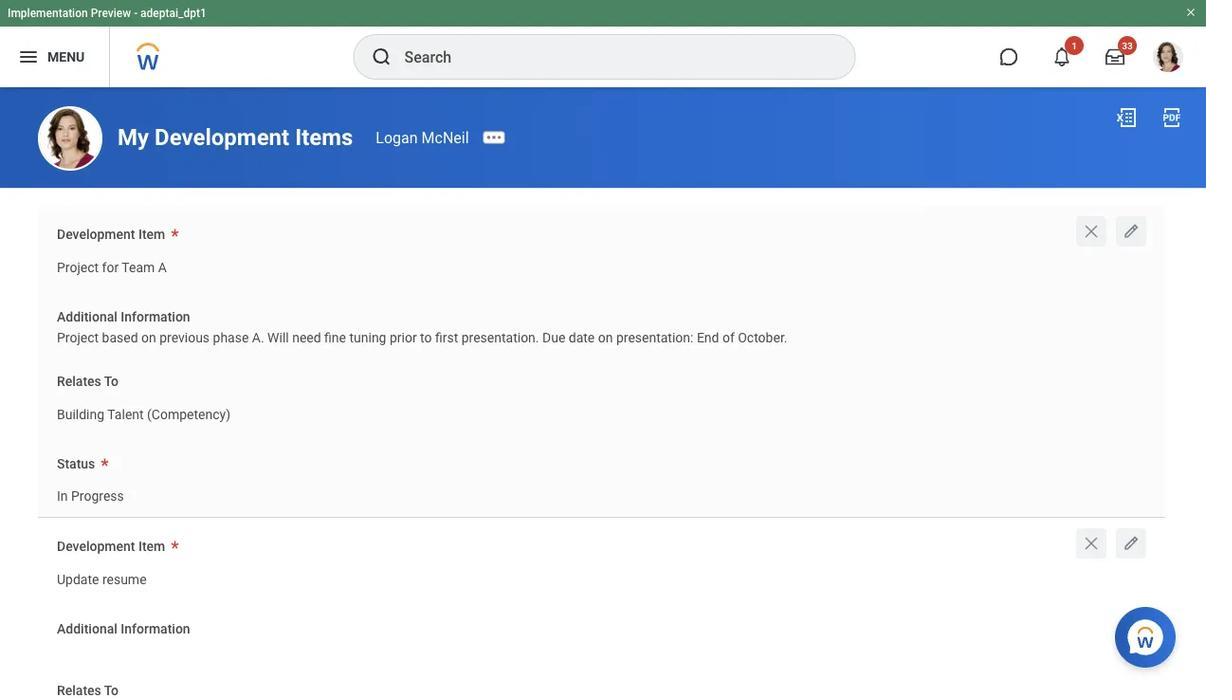 Task type: describe. For each thing, give the bounding box(es) containing it.
project inside text box
[[57, 260, 99, 275]]

project for team a
[[57, 260, 167, 275]]

to
[[104, 374, 118, 389]]

search image
[[370, 46, 393, 68]]

view printable version (pdf) image
[[1161, 106, 1184, 129]]

first
[[435, 330, 458, 346]]

building talent (competency)
[[57, 407, 231, 422]]

tuning
[[350, 330, 387, 346]]

in
[[57, 489, 68, 504]]

Building Talent (Competency) text field
[[57, 395, 231, 428]]

development for update resume
[[57, 539, 135, 554]]

relates to
[[57, 374, 118, 389]]

relates
[[57, 374, 101, 389]]

logan mcneil
[[376, 129, 469, 147]]

status element
[[57, 476, 124, 511]]

2 on from the left
[[598, 330, 613, 346]]

x image
[[1082, 534, 1101, 553]]

Update resume text field
[[57, 560, 147, 593]]

justify image
[[17, 46, 40, 68]]

export to excel image
[[1116, 106, 1138, 129]]

a
[[158, 260, 167, 275]]

information for additional information project based on previous phase a. will need fine tuning prior to first presentation. due date on presentation: end of october.
[[121, 309, 190, 324]]

implementation preview -   adeptai_dpt1
[[8, 7, 207, 20]]

edit image for project for team a
[[1122, 222, 1141, 241]]

items
[[295, 123, 353, 150]]

logan mcneil link
[[376, 129, 469, 147]]

development item for for
[[57, 227, 165, 242]]

development item for resume
[[57, 539, 165, 554]]

menu button
[[0, 27, 109, 87]]

a.
[[252, 330, 264, 346]]

my development items
[[118, 123, 353, 150]]

In Progress text field
[[57, 477, 124, 510]]

33 button
[[1095, 36, 1137, 78]]

previous
[[160, 330, 210, 346]]

inbox large image
[[1106, 47, 1125, 66]]

notifications large image
[[1053, 47, 1072, 66]]

resume
[[102, 572, 147, 587]]

team
[[122, 260, 155, 275]]

to
[[420, 330, 432, 346]]

will
[[268, 330, 289, 346]]

employee's photo (logan mcneil) image
[[38, 106, 102, 171]]

update
[[57, 572, 99, 587]]



Task type: vqa. For each thing, say whether or not it's contained in the screenshot.
the A
yes



Task type: locate. For each thing, give the bounding box(es) containing it.
1 vertical spatial project
[[57, 330, 99, 346]]

2 additional from the top
[[57, 621, 117, 636]]

preview
[[91, 7, 131, 20]]

on right the based
[[141, 330, 156, 346]]

october.
[[738, 330, 788, 346]]

information down resume
[[121, 621, 190, 636]]

2 edit image from the top
[[1122, 534, 1141, 553]]

on right date in the left of the page
[[598, 330, 613, 346]]

relates to element
[[57, 394, 231, 429]]

additional up the based
[[57, 309, 117, 324]]

project left the based
[[57, 330, 99, 346]]

development up project for team a text box
[[57, 227, 135, 242]]

0 vertical spatial project
[[57, 260, 99, 275]]

additional for additional information project based on previous phase a. will need fine tuning prior to first presentation. due date on presentation: end of october.
[[57, 309, 117, 324]]

information for additional information
[[121, 621, 190, 636]]

1 vertical spatial development
[[57, 227, 135, 242]]

0 vertical spatial item
[[138, 227, 165, 242]]

(competency)
[[147, 407, 231, 422]]

additional
[[57, 309, 117, 324], [57, 621, 117, 636]]

development right my
[[155, 123, 289, 150]]

1 development item from the top
[[57, 227, 165, 242]]

development item element for x icon
[[57, 247, 167, 282]]

mcneil
[[422, 129, 469, 147]]

0 vertical spatial development item element
[[57, 247, 167, 282]]

item
[[138, 227, 165, 242], [138, 539, 165, 554]]

due
[[543, 330, 566, 346]]

building
[[57, 407, 104, 422]]

1 button
[[1042, 36, 1084, 78]]

item up a
[[138, 227, 165, 242]]

item for project for team a
[[138, 227, 165, 242]]

additional for additional information
[[57, 621, 117, 636]]

-
[[134, 7, 138, 20]]

development item element for x image
[[57, 559, 147, 594]]

1 vertical spatial additional
[[57, 621, 117, 636]]

additional information project based on previous phase a. will need fine tuning prior to first presentation. due date on presentation: end of october.
[[57, 309, 788, 346]]

development item element
[[57, 247, 167, 282], [57, 559, 147, 594]]

development item
[[57, 227, 165, 242], [57, 539, 165, 554]]

1 item from the top
[[138, 227, 165, 242]]

development item element containing project for team a
[[57, 247, 167, 282]]

phase
[[213, 330, 249, 346]]

development item up update resume text field
[[57, 539, 165, 554]]

adeptai_dpt1
[[140, 7, 207, 20]]

project inside additional information project based on previous phase a. will need fine tuning prior to first presentation. due date on presentation: end of october.
[[57, 330, 99, 346]]

2 project from the top
[[57, 330, 99, 346]]

1 vertical spatial item
[[138, 539, 165, 554]]

1 information from the top
[[121, 309, 190, 324]]

prior
[[390, 330, 417, 346]]

2 vertical spatial development
[[57, 539, 135, 554]]

development item up project for team a text box
[[57, 227, 165, 242]]

information inside additional information project based on previous phase a. will need fine tuning prior to first presentation. due date on presentation: end of october.
[[121, 309, 190, 324]]

progress
[[71, 489, 124, 504]]

in progress
[[57, 489, 124, 504]]

edit image
[[1122, 222, 1141, 241], [1122, 534, 1141, 553]]

additional information
[[57, 621, 190, 636]]

menu banner
[[0, 0, 1207, 87]]

1 project from the top
[[57, 260, 99, 275]]

information up previous
[[121, 309, 190, 324]]

development
[[155, 123, 289, 150], [57, 227, 135, 242], [57, 539, 135, 554]]

1
[[1072, 40, 1078, 51]]

x image
[[1082, 222, 1101, 241]]

1 edit image from the top
[[1122, 222, 1141, 241]]

presentation.
[[462, 330, 539, 346]]

edit image right x image
[[1122, 534, 1141, 553]]

edit image right x icon
[[1122, 222, 1141, 241]]

development up update resume text field
[[57, 539, 135, 554]]

my development items main content
[[0, 87, 1207, 698]]

33
[[1122, 40, 1133, 51]]

end
[[697, 330, 720, 346]]

close environment banner image
[[1186, 7, 1197, 18]]

profile logan mcneil image
[[1154, 42, 1184, 76]]

0 vertical spatial edit image
[[1122, 222, 1141, 241]]

date
[[569, 330, 595, 346]]

status
[[57, 456, 95, 471]]

1 additional from the top
[[57, 309, 117, 324]]

edit image for update resume
[[1122, 534, 1141, 553]]

0 horizontal spatial on
[[141, 330, 156, 346]]

need
[[292, 330, 321, 346]]

0 vertical spatial development
[[155, 123, 289, 150]]

2 item from the top
[[138, 539, 165, 554]]

of
[[723, 330, 735, 346]]

based
[[102, 330, 138, 346]]

development item element containing update resume
[[57, 559, 147, 594]]

Search Workday  search field
[[405, 36, 816, 78]]

talent
[[107, 407, 144, 422]]

1 vertical spatial development item element
[[57, 559, 147, 594]]

presentation:
[[617, 330, 694, 346]]

1 development item element from the top
[[57, 247, 167, 282]]

1 vertical spatial development item
[[57, 539, 165, 554]]

for
[[102, 260, 119, 275]]

fine
[[325, 330, 346, 346]]

item for update resume
[[138, 539, 165, 554]]

development for project for team a
[[57, 227, 135, 242]]

2 information from the top
[[121, 621, 190, 636]]

1 horizontal spatial on
[[598, 330, 613, 346]]

2 development item from the top
[[57, 539, 165, 554]]

my
[[118, 123, 149, 150]]

menu
[[47, 49, 85, 65]]

on
[[141, 330, 156, 346], [598, 330, 613, 346]]

1 vertical spatial information
[[121, 621, 190, 636]]

0 vertical spatial additional
[[57, 309, 117, 324]]

project
[[57, 260, 99, 275], [57, 330, 99, 346]]

Project for Team A text field
[[57, 248, 167, 281]]

information
[[121, 309, 190, 324], [121, 621, 190, 636]]

item up resume
[[138, 539, 165, 554]]

logan
[[376, 129, 418, 147]]

implementation
[[8, 7, 88, 20]]

1 vertical spatial edit image
[[1122, 534, 1141, 553]]

project left the for
[[57, 260, 99, 275]]

additional down 'update'
[[57, 621, 117, 636]]

1 on from the left
[[141, 330, 156, 346]]

update resume
[[57, 572, 147, 587]]

additional inside additional information project based on previous phase a. will need fine tuning prior to first presentation. due date on presentation: end of october.
[[57, 309, 117, 324]]

2 development item element from the top
[[57, 559, 147, 594]]

0 vertical spatial development item
[[57, 227, 165, 242]]

0 vertical spatial information
[[121, 309, 190, 324]]



